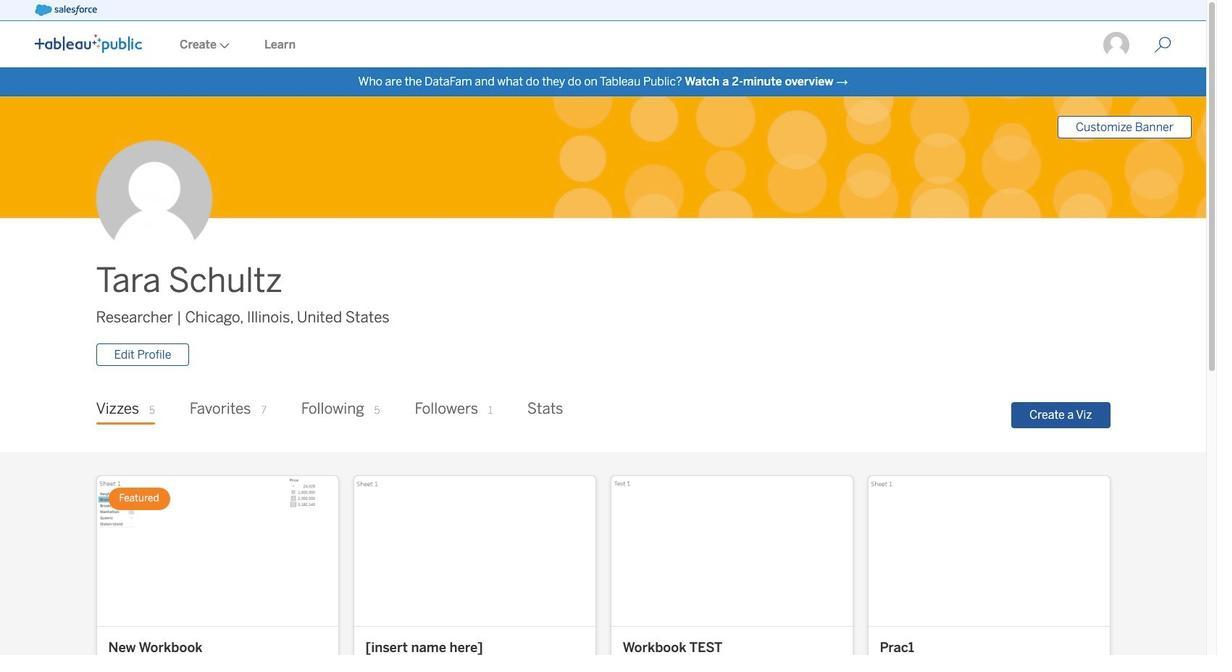 Task type: vqa. For each thing, say whether or not it's contained in the screenshot.
create 'image'
yes



Task type: locate. For each thing, give the bounding box(es) containing it.
create image
[[217, 43, 230, 49]]

3 workbook thumbnail image from the left
[[611, 476, 853, 626]]

tara.schultz image
[[1102, 30, 1131, 59]]

1 workbook thumbnail image from the left
[[97, 476, 338, 626]]

featured element
[[108, 488, 170, 510]]

workbook thumbnail image
[[97, 476, 338, 626], [354, 476, 595, 626], [611, 476, 853, 626], [869, 476, 1110, 626]]

salesforce logo image
[[35, 4, 97, 16]]

go to search image
[[1137, 36, 1189, 54]]



Task type: describe. For each thing, give the bounding box(es) containing it.
2 workbook thumbnail image from the left
[[354, 476, 595, 626]]

4 workbook thumbnail image from the left
[[869, 476, 1110, 626]]

avatar image
[[96, 141, 212, 257]]

logo image
[[35, 34, 142, 53]]



